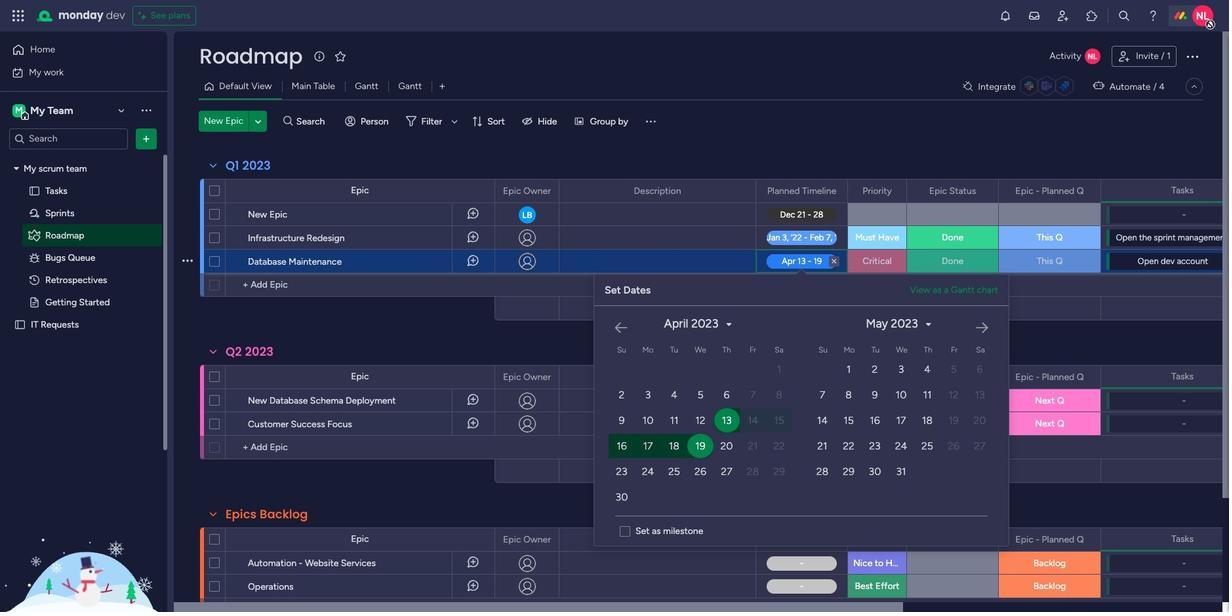 Task type: locate. For each thing, give the bounding box(es) containing it.
noah lott image
[[1193, 5, 1214, 26]]

list box
[[0, 155, 167, 513]]

invite members image
[[1057, 9, 1070, 22]]

menu image
[[644, 115, 657, 128]]

0 vertical spatial public board image
[[28, 185, 41, 197]]

workspace options image
[[140, 104, 153, 117]]

1 horizontal spatial caret down image
[[727, 320, 732, 329]]

caret down image
[[926, 320, 931, 329]]

None field
[[196, 43, 306, 70], [222, 157, 274, 175], [1168, 183, 1197, 198], [500, 184, 554, 198], [631, 184, 685, 198], [764, 184, 840, 198], [859, 184, 895, 198], [926, 184, 980, 198], [1012, 184, 1087, 198], [222, 344, 277, 361], [1168, 370, 1197, 384], [500, 370, 554, 385], [764, 370, 840, 385], [859, 370, 895, 385], [926, 370, 980, 385], [1012, 370, 1087, 385], [222, 506, 311, 524], [1168, 532, 1197, 547], [500, 533, 554, 547], [631, 533, 685, 547], [764, 533, 840, 547], [859, 533, 895, 547], [926, 533, 980, 547], [1012, 533, 1087, 547], [196, 43, 306, 70], [222, 157, 274, 175], [1168, 183, 1197, 198], [500, 184, 554, 198], [631, 184, 685, 198], [764, 184, 840, 198], [859, 184, 895, 198], [926, 184, 980, 198], [1012, 184, 1087, 198], [222, 344, 277, 361], [1168, 370, 1197, 384], [500, 370, 554, 385], [764, 370, 840, 385], [859, 370, 895, 385], [926, 370, 980, 385], [1012, 370, 1087, 385], [222, 506, 311, 524], [1168, 532, 1197, 547], [500, 533, 554, 547], [631, 533, 685, 547], [764, 533, 840, 547], [859, 533, 895, 547], [926, 533, 980, 547], [1012, 533, 1087, 547]]

1 vertical spatial + add epic text field
[[232, 440, 489, 456]]

0 vertical spatial + add epic text field
[[232, 278, 489, 293]]

0 horizontal spatial caret down image
[[14, 164, 19, 173]]

my work image
[[12, 67, 24, 78]]

workspace selection element
[[12, 103, 75, 120]]

1 public board image from the top
[[28, 185, 41, 197]]

option
[[0, 157, 167, 159]]

add to favorites image
[[334, 50, 347, 63]]

search everything image
[[1118, 9, 1131, 22]]

dapulse integrations image
[[963, 82, 973, 92]]

1 vertical spatial public board image
[[28, 296, 41, 309]]

angle down image
[[255, 116, 261, 126]]

public board image
[[28, 185, 41, 197], [28, 296, 41, 309]]

caret down image
[[14, 164, 19, 173], [727, 320, 732, 329]]

workspace image
[[12, 103, 26, 118]]

collapse board header image
[[1189, 81, 1200, 92]]

add view image
[[440, 82, 445, 92]]

public board image
[[14, 319, 26, 331]]

1 vertical spatial caret down image
[[727, 320, 732, 329]]

options image
[[1185, 49, 1201, 64], [140, 132, 153, 145], [829, 180, 838, 202], [182, 222, 193, 254], [182, 246, 193, 277], [541, 366, 550, 389], [1082, 366, 1092, 389], [541, 529, 550, 551], [737, 529, 747, 551], [829, 529, 838, 551], [888, 529, 897, 551], [182, 571, 193, 603]]

+ Add Epic text field
[[232, 278, 489, 293], [232, 440, 489, 456]]

0 vertical spatial caret down image
[[14, 164, 19, 173]]

1 + add epic text field from the top
[[232, 278, 489, 293]]

options image
[[541, 180, 550, 202], [888, 180, 897, 202], [1082, 180, 1092, 202], [182, 198, 193, 230], [182, 385, 193, 416], [182, 408, 193, 440], [980, 529, 989, 551], [1082, 529, 1092, 551], [182, 547, 193, 579]]

show board description image
[[312, 50, 327, 63]]

region
[[594, 301, 1229, 527]]



Task type: vqa. For each thing, say whether or not it's contained in the screenshot.
the 'boards'
no



Task type: describe. For each thing, give the bounding box(es) containing it.
select product image
[[12, 9, 25, 22]]

arrow down image
[[447, 113, 463, 129]]

Search in workspace field
[[28, 131, 110, 146]]

autopilot image
[[1093, 78, 1105, 94]]

inbox image
[[1028, 9, 1041, 22]]

v2 search image
[[283, 114, 293, 129]]

notifications image
[[999, 9, 1012, 22]]

board activity image
[[1085, 49, 1101, 64]]

Search field
[[293, 112, 332, 131]]

lottie animation image
[[0, 480, 167, 613]]

home image
[[12, 43, 25, 56]]

2 + add epic text field from the top
[[232, 440, 489, 456]]

see plans image
[[139, 8, 151, 24]]

apps image
[[1086, 9, 1099, 22]]

lottie animation element
[[0, 480, 167, 613]]

2 public board image from the top
[[28, 296, 41, 309]]

help image
[[1147, 9, 1160, 22]]



